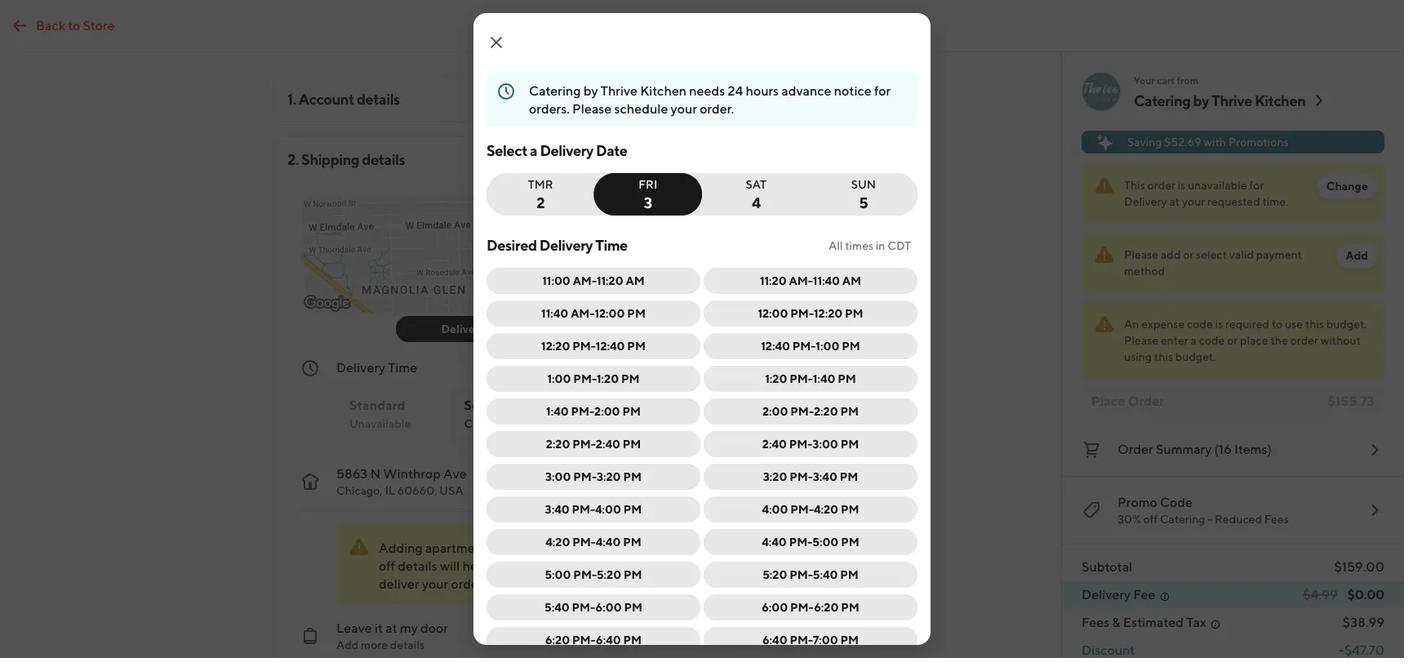 Task type: locate. For each thing, give the bounding box(es) containing it.
2 4:40 from the left
[[762, 535, 787, 549]]

place order
[[1092, 393, 1165, 409]]

0 horizontal spatial 1:20
[[597, 372, 619, 385]]

1 6:00 from the left
[[596, 601, 622, 614]]

1 am from the left
[[626, 274, 645, 287]]

pm for 12:40 pm-1:00 pm
[[842, 339, 861, 353]]

pm- inside '12:40 pm-1:00 pm' radio
[[793, 339, 816, 353]]

1:20 down '12:40 pm-1:00 pm' radio
[[765, 372, 788, 385]]

to up the
[[1272, 317, 1283, 331]]

requested
[[1208, 195, 1261, 208]]

2:00 down 1:00 pm-1:20 pm radio
[[595, 405, 620, 418]]

2. shipping
[[287, 150, 359, 168]]

0 horizontal spatial 4:00
[[595, 503, 621, 516]]

standard unavailable
[[350, 397, 411, 430]]

select a delivery date
[[487, 141, 628, 159]]

1:00 down 12:00 pm-12:20 pm option on the top of the page
[[816, 339, 840, 353]]

details down adding
[[398, 558, 437, 574]]

catering for catering by thrive kitchen
[[1134, 91, 1191, 109]]

11:40 AM-12:00 PM radio
[[487, 301, 701, 327]]

unavailable
[[1188, 178, 1248, 192]]

fees left &
[[1082, 615, 1110, 630]]

$47.70
[[1345, 642, 1385, 658]]

is
[[1178, 178, 1186, 192], [1216, 317, 1224, 331]]

your inside "this order is unavailable for delivery at your requested time."
[[1182, 195, 1206, 208]]

status down 'requested'
[[1082, 233, 1385, 292]]

promotions
[[1229, 135, 1289, 149]]

pm- for 4:20
[[791, 503, 814, 516]]

pm- for 2:40
[[573, 437, 596, 451]]

1:40
[[813, 372, 836, 385], [546, 405, 569, 418]]

promo
[[1118, 494, 1158, 510]]

1 vertical spatial to
[[1272, 317, 1283, 331]]

0 vertical spatial add
[[1346, 249, 1369, 262]]

0 horizontal spatial 6:40
[[596, 633, 621, 647]]

pm- inside 6:00 pm-6:20 pm option
[[791, 601, 814, 614]]

all
[[829, 239, 843, 252]]

pm for 2:00 pm-2:20 pm
[[841, 405, 859, 418]]

add
[[1346, 249, 1369, 262], [336, 638, 359, 652]]

3:20 down 2:20 pm-2:40 pm option
[[597, 470, 621, 483]]

2 vertical spatial please
[[1125, 334, 1159, 347]]

0 vertical spatial time
[[596, 236, 628, 254]]

thrive up schedule
[[601, 83, 638, 98]]

1 vertical spatial or
[[1228, 334, 1238, 347]]

0 horizontal spatial 4:20
[[546, 535, 570, 549]]

pm- down 5:00 pm-5:20 pm radio
[[572, 601, 596, 614]]

it
[[375, 620, 383, 636]]

pm- inside 2:40 pm-3:00 pm option
[[790, 437, 813, 451]]

kitchen inside button
[[1255, 91, 1306, 109]]

details right the 2. shipping
[[362, 150, 405, 168]]

0 horizontal spatial off
[[379, 558, 395, 574]]

pm- inside 5:00 pm-5:20 pm radio
[[574, 568, 597, 581]]

am- inside option
[[789, 274, 813, 287]]

0 vertical spatial fees
[[1265, 512, 1289, 526]]

0 horizontal spatial 5:20
[[597, 568, 622, 581]]

1 horizontal spatial am
[[843, 274, 862, 287]]

5:20 down 4:40 pm-5:00 pm radio
[[763, 568, 788, 581]]

kitchen for catering by thrive kitchen
[[1255, 91, 1306, 109]]

pm- inside 4:20 pm-4:40 pm radio
[[573, 535, 596, 549]]

fees
[[1265, 512, 1289, 526], [1082, 615, 1110, 630]]

pm for 12:00 pm-12:20 pm
[[845, 307, 864, 320]]

0 vertical spatial is
[[1178, 178, 1186, 192]]

time up standard
[[388, 360, 417, 375]]

- down the $38.99
[[1339, 642, 1345, 658]]

12:40 down pickup
[[596, 339, 625, 353]]

5:00 down 4:00 pm-4:20 pm option
[[813, 535, 839, 549]]

pm- for 5:20
[[574, 568, 597, 581]]

budget. up without
[[1327, 317, 1368, 331]]

4:20 inside radio
[[546, 535, 570, 549]]

time up 11:00 am-11:20 am
[[596, 236, 628, 254]]

0 vertical spatial or
[[1184, 248, 1194, 261]]

12:20 inside radio
[[542, 339, 570, 353]]

1 vertical spatial status
[[1082, 233, 1385, 292]]

2:40 PM-3:00 PM radio
[[704, 431, 918, 457]]

times
[[845, 239, 874, 252]]

1 horizontal spatial time
[[596, 236, 628, 254]]

2 4:00 from the left
[[762, 503, 788, 516]]

1 vertical spatial for
[[1250, 178, 1264, 192]]

order right "place"
[[1128, 393, 1165, 409]]

0 vertical spatial 11:40
[[813, 274, 840, 287]]

6:20 up 7:00
[[814, 601, 839, 614]]

2 2:00 from the left
[[763, 405, 788, 418]]

1:20
[[597, 372, 619, 385], [765, 372, 788, 385]]

to inside button
[[68, 17, 80, 33]]

for inside "this order is unavailable for delivery at your requested time."
[[1250, 178, 1264, 192]]

delivery up 11:00
[[540, 236, 593, 254]]

order down use
[[1291, 334, 1319, 347]]

edit address button
[[620, 535, 706, 561]]

please up using
[[1125, 334, 1159, 347]]

2:00 pm-2:20 pm
[[763, 405, 859, 418]]

is inside an expense code is required to use this budget. please enter a code or place the order without using this budget.
[[1216, 317, 1224, 331]]

None radio
[[487, 173, 605, 216], [594, 173, 702, 216], [693, 173, 811, 216], [451, 390, 604, 439], [487, 173, 605, 216], [594, 173, 702, 216], [693, 173, 811, 216], [451, 390, 604, 439]]

catering down code
[[1160, 512, 1206, 526]]

delivery inside "this order is unavailable for delivery at your requested time."
[[1125, 195, 1168, 208]]

pm for 6:20 pm-6:40 pm
[[624, 633, 642, 647]]

4:40 down 4:00 pm-4:20 pm option
[[762, 535, 787, 549]]

0 horizontal spatial 12:40
[[596, 339, 625, 353]]

pm- inside 3:00 pm-3:20 pm radio
[[574, 470, 597, 483]]

your down the unavailable
[[1182, 195, 1206, 208]]

kitchen inside the catering by thrive kitchen needs 24 hours advance notice for orders. please schedule your order.
[[640, 83, 687, 98]]

door
[[421, 620, 448, 636]]

1:20 inside radio
[[597, 372, 619, 385]]

$155.73
[[1328, 393, 1375, 409]]

kitchen up promotions
[[1255, 91, 1306, 109]]

1 vertical spatial at
[[386, 620, 397, 636]]

standard
[[350, 397, 405, 413]]

pm- down 12:20 pm-12:40 pm radio
[[574, 372, 597, 385]]

0 vertical spatial at
[[1170, 195, 1180, 208]]

0 horizontal spatial 1:00
[[548, 372, 571, 385]]

1 vertical spatial this
[[1155, 350, 1174, 363]]

catering by thrive kitchen
[[1134, 91, 1306, 109]]

pm- inside 3:40 pm-4:00 pm 'radio'
[[572, 503, 595, 516]]

1 horizontal spatial a
[[530, 141, 538, 159]]

2 3:20 from the left
[[763, 470, 788, 483]]

1 2:40 from the left
[[596, 437, 621, 451]]

off right 30%
[[1144, 512, 1158, 526]]

0 horizontal spatial 6:00
[[596, 601, 622, 614]]

fees right "reduced" on the right bottom
[[1265, 512, 1289, 526]]

pm- down 1:20 pm-1:40 pm option
[[791, 405, 814, 418]]

0 horizontal spatial order.
[[451, 576, 485, 592]]

for inside the catering by thrive kitchen needs 24 hours advance notice for orders. please schedule your order.
[[875, 83, 891, 98]]

apartment
[[425, 540, 488, 556]]

pm- inside 3:20 pm-3:40 pm radio
[[790, 470, 813, 483]]

6:40 PM-7:00 PM radio
[[704, 627, 918, 653]]

am- for 11:20
[[573, 274, 597, 287]]

chicago,
[[336, 484, 383, 497]]

0 vertical spatial a
[[530, 141, 538, 159]]

desired
[[487, 236, 537, 254]]

1 6:40 from the left
[[596, 633, 621, 647]]

pm- inside 12:00 pm-12:20 pm option
[[791, 307, 814, 320]]

pm- down 3:20 pm-3:40 pm radio
[[791, 503, 814, 516]]

1 horizontal spatial 5:00
[[813, 535, 839, 549]]

0 vertical spatial this
[[1306, 317, 1325, 331]]

2 horizontal spatial for
[[1250, 178, 1264, 192]]

pm- down 2:40 pm-3:00 pm option
[[790, 470, 813, 483]]

3:40 up and
[[545, 503, 570, 516]]

number
[[490, 540, 537, 556]]

2 vertical spatial for
[[524, 397, 541, 413]]

1 horizontal spatial 6:40
[[763, 633, 788, 647]]

1 horizontal spatial kitchen
[[1255, 91, 1306, 109]]

sat
[[746, 178, 767, 191]]

4:00
[[595, 503, 621, 516], [762, 503, 788, 516]]

pm- for 6:40
[[572, 633, 596, 647]]

6:00 inside 5:40 pm-6:00 pm option
[[596, 601, 622, 614]]

leave it at my door add more details
[[336, 620, 448, 652]]

valid
[[1230, 248, 1254, 261]]

pm- inside 12:20 pm-12:40 pm radio
[[573, 339, 596, 353]]

2 horizontal spatial a
[[1191, 334, 1197, 347]]

pm- inside 1:00 pm-1:20 pm radio
[[574, 372, 597, 385]]

-
[[1208, 512, 1213, 526], [1339, 642, 1345, 658]]

0 horizontal spatial time
[[388, 360, 417, 375]]

0 horizontal spatial 2:40
[[596, 437, 621, 451]]

4:40 inside 4:40 pm-5:00 pm radio
[[762, 535, 787, 549]]

pm- for 12:20
[[791, 307, 814, 320]]

3:00 down 2:20 pm-2:40 pm option
[[546, 470, 571, 483]]

0 vertical spatial -
[[1208, 512, 1213, 526]]

pm for 1:20 pm-1:40 pm
[[838, 372, 857, 385]]

2 12:40 from the left
[[761, 339, 790, 353]]

4:40 inside 4:20 pm-4:40 pm radio
[[596, 535, 621, 549]]

pickup
[[580, 322, 617, 336]]

pm- inside the 6:20 pm-6:40 pm radio
[[572, 633, 596, 647]]

0 horizontal spatial 12:20
[[542, 339, 570, 353]]

0 vertical spatial for
[[875, 83, 891, 98]]

11:20 inside option
[[760, 274, 787, 287]]

12:40 PM-1:00 PM radio
[[704, 333, 918, 359]]

0 vertical spatial 12:20
[[814, 307, 843, 320]]

pm- inside 5:20 pm-5:40 pm option
[[790, 568, 813, 581]]

details down my
[[390, 638, 425, 652]]

fri 3
[[639, 178, 658, 211]]

pm- inside 4:40 pm-5:00 pm radio
[[789, 535, 813, 549]]

1 1:20 from the left
[[597, 372, 619, 385]]

2:00 PM-2:20 PM radio
[[704, 399, 918, 425]]

3:20 PM-3:40 PM radio
[[704, 464, 918, 490]]

0 horizontal spatial to
[[68, 17, 80, 33]]

2. shipping details
[[287, 150, 405, 168]]

for inside option group
[[524, 397, 541, 413]]

1 horizontal spatial this
[[1306, 317, 1325, 331]]

2:40
[[596, 437, 621, 451], [763, 437, 787, 451]]

am inside option
[[626, 274, 645, 287]]

1 2:00 from the left
[[595, 405, 620, 418]]

place
[[1241, 334, 1269, 347]]

code up enter
[[1187, 317, 1213, 331]]

a left time
[[507, 417, 513, 430]]

off up deliver
[[379, 558, 395, 574]]

5:00 PM-5:20 PM radio
[[487, 562, 701, 588]]

1 vertical spatial order
[[1118, 441, 1154, 457]]

order left summary
[[1118, 441, 1154, 457]]

Delivery radio
[[396, 316, 531, 342]]

by
[[584, 83, 598, 98], [1194, 91, 1210, 109]]

2 status from the top
[[1082, 233, 1385, 292]]

delivery up schedule
[[441, 322, 486, 336]]

add inside button
[[1346, 249, 1369, 262]]

pm- inside 1:20 pm-1:40 pm option
[[790, 372, 813, 385]]

11:20 inside option
[[597, 274, 624, 287]]

pm- inside 1:40 pm-2:00 pm option
[[571, 405, 595, 418]]

4:40 pm-5:00 pm
[[762, 535, 860, 549]]

0 horizontal spatial 3:20
[[597, 470, 621, 483]]

pm- down 5:20 pm-5:40 pm option
[[791, 601, 814, 614]]

please
[[573, 101, 612, 116], [1125, 248, 1159, 261], [1125, 334, 1159, 347]]

a right select
[[530, 141, 538, 159]]

0 horizontal spatial your
[[422, 576, 449, 592]]

0 vertical spatial 1:00
[[816, 339, 840, 353]]

by down from
[[1194, 91, 1210, 109]]

option group containing standard
[[336, 376, 761, 439]]

0 horizontal spatial 4:40
[[596, 535, 621, 549]]

pm inside 'radio'
[[624, 503, 642, 516]]

5:20
[[597, 568, 622, 581], [763, 568, 788, 581]]

4:40 right drop
[[596, 535, 621, 549]]

4:00 pm-4:20 pm
[[762, 503, 859, 516]]

status containing this order is unavailable for delivery at your requested time.
[[1082, 163, 1385, 223]]

this down enter
[[1155, 350, 1174, 363]]

3
[[644, 194, 652, 211]]

1:00 PM-1:20 PM radio
[[487, 366, 701, 392]]

12:20
[[814, 307, 843, 320], [542, 339, 570, 353]]

tax
[[1187, 615, 1207, 630]]

1 horizontal spatial thrive
[[1212, 91, 1253, 109]]

or inside an expense code is required to use this budget. please enter a code or place the order without using this budget.
[[1228, 334, 1238, 347]]

2 11:20 from the left
[[760, 274, 787, 287]]

- left "reduced" on the right bottom
[[1208, 512, 1213, 526]]

pm- for 6:20
[[791, 601, 814, 614]]

am- up pickup
[[571, 307, 595, 320]]

3:20 down 2:40 pm-3:00 pm option
[[763, 470, 788, 483]]

0 horizontal spatial 5:40
[[545, 601, 570, 614]]

2 12:00 from the left
[[758, 307, 788, 320]]

a for delivery
[[530, 141, 538, 159]]

1 vertical spatial budget.
[[1176, 350, 1216, 363]]

a right enter
[[1191, 334, 1197, 347]]

pm- down 6:00 pm-6:20 pm option
[[790, 633, 813, 647]]

or inside please add or select valid payment method
[[1184, 248, 1194, 261]]

code
[[1187, 317, 1213, 331], [1199, 334, 1225, 347]]

1 vertical spatial 5:40
[[545, 601, 570, 614]]

1 vertical spatial a
[[1191, 334, 1197, 347]]

1 horizontal spatial 1:20
[[765, 372, 788, 385]]

pm- down pickup
[[573, 339, 596, 353]]

2:00 down 1:20 pm-1:40 pm option
[[763, 405, 788, 418]]

5:20 PM-5:40 PM radio
[[704, 562, 918, 588]]

an expense code is required to use this budget. please enter a code or place the order without using this budget.
[[1125, 317, 1368, 363]]

$38.99
[[1343, 615, 1385, 630]]

$52.69
[[1165, 135, 1202, 149]]

2:00 inside option
[[595, 405, 620, 418]]

1 vertical spatial 2:20
[[546, 437, 570, 451]]

pm for 6:00 pm-6:20 pm
[[841, 601, 860, 614]]

please inside please add or select valid payment method
[[1125, 248, 1159, 261]]

please inside the catering by thrive kitchen needs 24 hours advance notice for orders. please schedule your order.
[[573, 101, 612, 116]]

am up '11:40 am-12:00 pm'
[[626, 274, 645, 287]]

thrive up saving $52.69 with promotions button
[[1212, 91, 1253, 109]]

order. down help
[[451, 576, 485, 592]]

delivery down subtotal in the bottom right of the page
[[1082, 587, 1131, 602]]

status
[[1082, 163, 1385, 223], [1082, 233, 1385, 292]]

time
[[596, 236, 628, 254], [388, 360, 417, 375]]

delivery up standard
[[336, 360, 386, 375]]

your
[[1134, 74, 1155, 86]]

1 horizontal spatial off
[[1144, 512, 1158, 526]]

4:20 up efficiently
[[546, 535, 570, 549]]

3:40 down 2:40 pm-3:00 pm option
[[813, 470, 838, 483]]

pm- inside 4:00 pm-4:20 pm option
[[791, 503, 814, 516]]

edit address
[[630, 541, 696, 555]]

add down the leave in the left of the page
[[336, 638, 359, 652]]

enter
[[1161, 334, 1189, 347]]

1 12:00 from the left
[[595, 307, 625, 320]]

delivery up tmr
[[540, 141, 594, 159]]

pm for 3:40 pm-4:00 pm
[[624, 503, 642, 516]]

kitchen up schedule
[[640, 83, 687, 98]]

0 horizontal spatial kitchen
[[640, 83, 687, 98]]

1 12:40 from the left
[[596, 339, 625, 353]]

pm- down '12:40 pm-1:00 pm' radio
[[790, 372, 813, 385]]

0 horizontal spatial am
[[626, 274, 645, 287]]

pm for 3:00 pm-3:20 pm
[[623, 470, 642, 483]]

pm- for 4:40
[[573, 535, 596, 549]]

1:20 inside option
[[765, 372, 788, 385]]

a inside option group
[[507, 417, 513, 430]]

an expense code is required to use this budget. please enter a code or place the order without using this budget. status
[[1082, 302, 1385, 378]]

0 horizontal spatial 3:40
[[545, 503, 570, 516]]

2 2:40 from the left
[[763, 437, 787, 451]]

pm- for 1:20
[[574, 372, 597, 385]]

11:40 up '12:00 pm-12:20 pm'
[[813, 274, 840, 287]]

4:00 inside 'radio'
[[595, 503, 621, 516]]

is left the 'required'
[[1216, 317, 1224, 331]]

1 11:20 from the left
[[597, 274, 624, 287]]

1 horizontal spatial 2:20
[[814, 405, 838, 418]]

am for 11:00 am-11:20 am
[[626, 274, 645, 287]]

please inside an expense code is required to use this budget. please enter a code or place the order without using this budget.
[[1125, 334, 1159, 347]]

2:40 down 1:40 pm-2:00 pm option
[[596, 437, 621, 451]]

0 horizontal spatial 3:00
[[546, 470, 571, 483]]

pm- down 4:00 pm-4:20 pm option
[[789, 535, 813, 549]]

6:00 down 5:00 pm-5:20 pm radio
[[596, 601, 622, 614]]

1:20 PM-1:40 PM radio
[[704, 366, 918, 392]]

pm for 1:40 pm-2:00 pm
[[623, 405, 641, 418]]

by inside button
[[1194, 91, 1210, 109]]

1 4:00 from the left
[[595, 503, 621, 516]]

2:20
[[814, 405, 838, 418], [546, 437, 570, 451]]

2 6:00 from the left
[[762, 601, 788, 614]]

-$47.70
[[1339, 642, 1385, 658]]

1:40 right time
[[546, 405, 569, 418]]

1 horizontal spatial or
[[1228, 334, 1238, 347]]

1 4:40 from the left
[[596, 535, 621, 549]]

items)
[[1235, 441, 1272, 457]]

by up date in the top of the page
[[584, 83, 598, 98]]

1 status from the top
[[1082, 163, 1385, 223]]

pm- down 1:00 pm-1:20 pm radio
[[571, 405, 595, 418]]

11:20 up '12:00 pm-12:20 pm'
[[760, 274, 787, 287]]

pm- inside 6:40 pm-7:00 pm option
[[790, 633, 813, 647]]

deliver
[[379, 576, 419, 592]]

1 horizontal spatial 11:40
[[813, 274, 840, 287]]

delivery or pickup selector option group
[[396, 316, 666, 342]]

is left the unavailable
[[1178, 178, 1186, 192]]

0 vertical spatial budget.
[[1327, 317, 1368, 331]]

pm for 5:40 pm-6:00 pm
[[624, 601, 643, 614]]

6:40
[[596, 633, 621, 647], [763, 633, 788, 647]]

0 horizontal spatial by
[[584, 83, 598, 98]]

pm for 11:40 am-12:00 pm
[[627, 307, 646, 320]]

saving $52.69 with promotions button
[[1082, 131, 1385, 154]]

add down change button
[[1346, 249, 1369, 262]]

order right the this
[[1148, 178, 1176, 192]]

6:20 inside radio
[[545, 633, 570, 647]]

1:20 down 12:20 pm-12:40 pm radio
[[597, 372, 619, 385]]

0 vertical spatial please
[[573, 101, 612, 116]]

2 5:20 from the left
[[763, 568, 788, 581]]

1 vertical spatial 5:00
[[545, 568, 571, 581]]

2 6:40 from the left
[[763, 633, 788, 647]]

catering inside catering by thrive kitchen button
[[1134, 91, 1191, 109]]

option group
[[336, 376, 761, 439]]

0 vertical spatial 3:40
[[813, 470, 838, 483]]

2:20 inside radio
[[814, 405, 838, 418]]

fri
[[639, 178, 658, 191]]

2:20 inside option
[[546, 437, 570, 451]]

0 horizontal spatial order
[[1148, 178, 1176, 192]]

this right use
[[1306, 317, 1325, 331]]

pm- down 4:40 pm-5:00 pm radio
[[790, 568, 813, 581]]

for up time.
[[1250, 178, 1264, 192]]

3:00
[[813, 437, 839, 451], [546, 470, 571, 483]]

2:00
[[595, 405, 620, 418], [763, 405, 788, 418]]

0 vertical spatial order.
[[700, 101, 734, 116]]

pm- up efficiently
[[573, 535, 596, 549]]

1 horizontal spatial 4:20
[[814, 503, 839, 516]]

this
[[1125, 178, 1146, 192]]

11:40 down 11:00
[[542, 307, 569, 320]]

5
[[859, 194, 868, 211]]

pm inside option
[[841, 503, 859, 516]]

leave
[[336, 620, 372, 636]]

5:20 pm-5:40 pm
[[763, 568, 859, 581]]

1 vertical spatial 1:00
[[548, 372, 571, 385]]

0 vertical spatial off
[[1144, 512, 1158, 526]]

5:20 down 4:20 pm-4:40 pm radio
[[597, 568, 622, 581]]

0 horizontal spatial for
[[524, 397, 541, 413]]

or
[[1184, 248, 1194, 261], [1228, 334, 1238, 347]]

your cart from
[[1134, 74, 1199, 86]]

1 horizontal spatial your
[[671, 101, 697, 116]]

am inside option
[[843, 274, 862, 287]]

catering inside the catering by thrive kitchen needs 24 hours advance notice for orders. please schedule your order.
[[529, 83, 581, 98]]

$0.00
[[1348, 587, 1385, 602]]

1 horizontal spatial 5:20
[[763, 568, 788, 581]]

1 horizontal spatial -
[[1339, 642, 1345, 658]]

thrive inside button
[[1212, 91, 1253, 109]]

1 vertical spatial order
[[1291, 334, 1319, 347]]

1 horizontal spatial 12:00
[[758, 307, 788, 320]]

pm for 2:40 pm-3:00 pm
[[841, 437, 859, 451]]

1 horizontal spatial 2:40
[[763, 437, 787, 451]]

pm for 1:00 pm-1:20 pm
[[621, 372, 640, 385]]

4:20 down 3:20 pm-3:40 pm radio
[[814, 503, 839, 516]]

pm- for 7:00
[[790, 633, 813, 647]]

am down the times
[[843, 274, 862, 287]]

pm- inside 5:40 pm-6:00 pm option
[[572, 601, 596, 614]]

0 horizontal spatial or
[[1184, 248, 1194, 261]]

am-
[[573, 274, 597, 287], [789, 274, 813, 287], [571, 307, 595, 320]]

1 horizontal spatial 5:40
[[813, 568, 838, 581]]

off
[[1144, 512, 1158, 526], [379, 558, 395, 574]]

1:40 PM-2:00 PM radio
[[487, 399, 701, 425]]

1 vertical spatial 6:20
[[545, 633, 570, 647]]

2 horizontal spatial your
[[1182, 195, 1206, 208]]

catering down cart
[[1134, 91, 1191, 109]]

details inside leave it at my door add more details
[[390, 638, 425, 652]]

3:40 inside 'radio'
[[545, 503, 570, 516]]

6:20
[[814, 601, 839, 614], [545, 633, 570, 647]]

am- up '12:00 pm-12:20 pm'
[[789, 274, 813, 287]]

6:00 down 5:20 pm-5:40 pm option
[[762, 601, 788, 614]]

budget.
[[1327, 317, 1368, 331], [1176, 350, 1216, 363]]

order. down needs
[[700, 101, 734, 116]]

1 vertical spatial 4:20
[[546, 535, 570, 549]]

None radio
[[810, 173, 918, 216], [336, 390, 438, 439], [810, 173, 918, 216], [336, 390, 438, 439]]

thrive for catering by thrive kitchen
[[1212, 91, 1253, 109]]

adding apartment number and drop off details will help dashers efficiently deliver your order.
[[379, 540, 601, 592]]

2:20 down later
[[546, 437, 570, 451]]

pm- inside 2:20 pm-2:40 pm option
[[573, 437, 596, 451]]

4:00 down 3:00 pm-3:20 pm radio
[[595, 503, 621, 516]]

1 horizontal spatial 4:40
[[762, 535, 787, 549]]

by inside the catering by thrive kitchen needs 24 hours advance notice for orders. please schedule your order.
[[584, 83, 598, 98]]

pm- inside 2:00 pm-2:20 pm radio
[[791, 405, 814, 418]]

1 horizontal spatial 12:40
[[761, 339, 790, 353]]

code
[[1160, 494, 1193, 510]]

1:00 up later
[[548, 372, 571, 385]]

thrive inside the catering by thrive kitchen needs 24 hours advance notice for orders. please schedule your order.
[[601, 83, 638, 98]]

pm
[[627, 307, 646, 320], [845, 307, 864, 320], [627, 339, 646, 353], [842, 339, 861, 353], [621, 372, 640, 385], [838, 372, 857, 385], [623, 405, 641, 418], [841, 405, 859, 418], [623, 437, 641, 451], [841, 437, 859, 451], [623, 470, 642, 483], [840, 470, 859, 483], [624, 503, 642, 516], [841, 503, 859, 516], [623, 535, 642, 549], [841, 535, 860, 549], [624, 568, 642, 581], [841, 568, 859, 581], [624, 601, 643, 614], [841, 601, 860, 614], [624, 633, 642, 647], [841, 633, 859, 647]]

12:40 down 12:00 pm-12:20 pm option on the top of the page
[[761, 339, 790, 353]]

order. inside the catering by thrive kitchen needs 24 hours advance notice for orders. please schedule your order.
[[700, 101, 734, 116]]

pm- for 1:40
[[790, 372, 813, 385]]

budget. down enter
[[1176, 350, 1216, 363]]

2 1:20 from the left
[[765, 372, 788, 385]]

1 vertical spatial off
[[379, 558, 395, 574]]

am- right 11:00
[[573, 274, 597, 287]]

3:40 PM-4:00 PM radio
[[487, 497, 701, 523]]

2 vertical spatial your
[[422, 576, 449, 592]]

a inside an expense code is required to use this budget. please enter a code or place the order without using this budget.
[[1191, 334, 1197, 347]]

time
[[515, 417, 538, 430]]

or left place
[[1228, 334, 1238, 347]]

pm- down 5:40 pm-6:00 pm option at the bottom
[[572, 633, 596, 647]]

2 am from the left
[[843, 274, 862, 287]]

1 horizontal spatial order.
[[700, 101, 734, 116]]

order inside an expense code is required to use this budget. please enter a code or place the order without using this budget.
[[1291, 334, 1319, 347]]

am- for 11:40
[[789, 274, 813, 287]]

1 5:20 from the left
[[597, 568, 622, 581]]

1 vertical spatial 3:00
[[546, 470, 571, 483]]

11:20 up '11:40 am-12:00 pm'
[[597, 274, 624, 287]]

efficiently
[[542, 558, 601, 574]]

6:40 inside radio
[[596, 633, 621, 647]]

pm for 2:20 pm-2:40 pm
[[623, 437, 641, 451]]

1 vertical spatial 11:40
[[542, 307, 569, 320]]

later
[[544, 397, 572, 413]]

6:20 down 5:40 pm-6:00 pm option at the bottom
[[545, 633, 570, 647]]

0 horizontal spatial at
[[386, 620, 397, 636]]

4:00 PM-4:20 PM radio
[[704, 497, 918, 523]]



Task type: describe. For each thing, give the bounding box(es) containing it.
11:40 inside option
[[813, 274, 840, 287]]

pm- for 5:40
[[790, 568, 813, 581]]

sun
[[852, 178, 876, 191]]

pm- for 3:20
[[574, 470, 597, 483]]

please add or select valid payment method
[[1125, 248, 1303, 278]]

pm- for 2:00
[[571, 405, 595, 418]]

6:00 inside 6:00 pm-6:20 pm option
[[762, 601, 788, 614]]

6:00 PM-6:20 PM radio
[[704, 595, 918, 621]]

30%
[[1118, 512, 1141, 526]]

sat 4
[[746, 178, 767, 211]]

pm- for 3:40
[[790, 470, 813, 483]]

choose a time
[[464, 417, 538, 430]]

Pickup radio
[[521, 316, 666, 342]]

5:40 pm-6:00 pm
[[545, 601, 643, 614]]

5:20 inside radio
[[597, 568, 622, 581]]

$4.99
[[1304, 587, 1338, 602]]

1 horizontal spatial 1:00
[[816, 339, 840, 353]]

and
[[539, 540, 562, 556]]

pm- for 2:20
[[791, 405, 814, 418]]

summary
[[1156, 441, 1212, 457]]

place
[[1092, 393, 1126, 409]]

use
[[1285, 317, 1303, 331]]

using
[[1125, 350, 1152, 363]]

2
[[537, 194, 545, 211]]

pm- for 12:40
[[573, 339, 596, 353]]

am- for 12:00
[[571, 307, 595, 320]]

at inside "this order is unavailable for delivery at your requested time."
[[1170, 195, 1180, 208]]

schedule for later option group
[[487, 268, 918, 658]]

is inside "this order is unavailable for delivery at your requested time."
[[1178, 178, 1186, 192]]

expense
[[1142, 317, 1185, 331]]

date
[[596, 141, 628, 159]]

details inside adding apartment number and drop off details will help dashers efficiently deliver your order.
[[398, 558, 437, 574]]

catering inside promo code 30% off catering - reduced fees
[[1160, 512, 1206, 526]]

off inside adding apartment number and drop off details will help dashers efficiently deliver your order.
[[379, 558, 395, 574]]

fees & estimated
[[1082, 615, 1184, 630]]

6:40 pm-7:00 pm
[[763, 633, 859, 647]]

pm- for 1:00
[[793, 339, 816, 353]]

0 horizontal spatial 5:00
[[545, 568, 571, 581]]

3:00 inside radio
[[546, 470, 571, 483]]

0 horizontal spatial 1:40
[[546, 405, 569, 418]]

orders.
[[529, 101, 570, 116]]

12:40 pm-1:00 pm
[[761, 339, 861, 353]]

1 vertical spatial -
[[1339, 642, 1345, 658]]

3:00 PM-3:20 PM radio
[[487, 464, 701, 490]]

11:20 AM-11:40 AM radio
[[704, 268, 918, 294]]

winthrop
[[383, 466, 441, 481]]

fee
[[1134, 587, 1156, 602]]

pm- for 3:00
[[790, 437, 813, 451]]

address
[[654, 541, 696, 555]]

&
[[1113, 615, 1121, 630]]

6:20 inside option
[[814, 601, 839, 614]]

catering by thrive kitchen needs 24 hours advance notice for orders. please schedule your order.
[[529, 83, 891, 116]]

order inside "this order is unavailable for delivery at your requested time."
[[1148, 178, 1176, 192]]

1. account details
[[287, 90, 400, 107]]

close image
[[487, 33, 506, 52]]

pm for 3:20 pm-3:40 pm
[[840, 470, 859, 483]]

1 vertical spatial fees
[[1082, 615, 1110, 630]]

0 vertical spatial 1:40
[[813, 372, 836, 385]]

0 vertical spatial order
[[1128, 393, 1165, 409]]

11:20 am-11:40 am
[[760, 274, 862, 287]]

all times in cdt
[[829, 239, 911, 252]]

1 3:20 from the left
[[597, 470, 621, 483]]

order summary (16 items)
[[1118, 441, 1272, 457]]

4:00 inside option
[[762, 503, 788, 516]]

2:00 inside radio
[[763, 405, 788, 418]]

pm for 4:00 pm-4:20 pm
[[841, 503, 859, 516]]

4:20 PM-4:40 PM radio
[[487, 529, 701, 555]]

notice
[[834, 83, 872, 98]]

subtotal
[[1082, 559, 1133, 575]]

details right 1. account
[[357, 90, 400, 107]]

3:40 pm-4:00 pm
[[545, 503, 642, 516]]

pm for 4:20 pm-4:40 pm
[[623, 535, 642, 549]]

by for catering by thrive kitchen
[[1194, 91, 1210, 109]]

6:20 PM-6:40 PM radio
[[487, 627, 701, 653]]

a for time
[[507, 417, 513, 430]]

estimated
[[1124, 615, 1184, 630]]

11:00
[[542, 274, 571, 287]]

5:40 PM-6:00 PM radio
[[487, 595, 701, 621]]

11:00 am-11:20 am
[[542, 274, 645, 287]]

delivery time
[[336, 360, 417, 375]]

12:00 pm-12:20 pm
[[758, 307, 864, 320]]

select
[[1196, 248, 1227, 261]]

change
[[1327, 179, 1369, 193]]

12:20 PM-12:40 PM radio
[[487, 333, 701, 359]]

back to store
[[36, 17, 115, 33]]

order. inside adding apartment number and drop off details will help dashers efficiently deliver your order.
[[451, 576, 485, 592]]

11:40 inside option
[[542, 307, 569, 320]]

kitchen for catering by thrive kitchen needs 24 hours advance notice for orders. please schedule your order.
[[640, 83, 687, 98]]

status containing please add or select valid payment method
[[1082, 233, 1385, 292]]

back to store button
[[0, 9, 125, 42]]

pm- for 4:00
[[572, 503, 595, 516]]

12:20 inside option
[[814, 307, 843, 320]]

day picker option group
[[487, 173, 918, 216]]

add inside leave it at my door add more details
[[336, 638, 359, 652]]

catering by thrive kitchen button
[[1134, 91, 1329, 110]]

pm- for 6:00
[[572, 601, 596, 614]]

without
[[1321, 334, 1361, 347]]

edit
[[630, 541, 652, 555]]

6:40 inside option
[[763, 633, 788, 647]]

0 vertical spatial code
[[1187, 317, 1213, 331]]

in
[[876, 239, 886, 252]]

order inside 'button'
[[1118, 441, 1154, 457]]

the
[[1271, 334, 1289, 347]]

n
[[370, 466, 381, 481]]

3:40 inside radio
[[813, 470, 838, 483]]

sun 5
[[852, 178, 876, 211]]

- inside promo code 30% off catering - reduced fees
[[1208, 512, 1213, 526]]

fees inside promo code 30% off catering - reduced fees
[[1265, 512, 1289, 526]]

at inside leave it at my door add more details
[[386, 620, 397, 636]]

pm for 12:20 pm-12:40 pm
[[627, 339, 646, 353]]

by for catering by thrive kitchen needs 24 hours advance notice for orders. please schedule your order.
[[584, 83, 598, 98]]

tmr
[[528, 178, 553, 191]]

add
[[1161, 248, 1181, 261]]

dashers
[[492, 558, 539, 574]]

2:20 pm-2:40 pm
[[546, 437, 641, 451]]

1 vertical spatial code
[[1199, 334, 1225, 347]]

off inside promo code 30% off catering - reduced fees
[[1144, 512, 1158, 526]]

1:40 pm-2:00 pm
[[546, 405, 641, 418]]

2:20 PM-2:40 PM radio
[[487, 431, 701, 457]]

5:20 inside option
[[763, 568, 788, 581]]

back
[[36, 17, 65, 33]]

required
[[1226, 317, 1270, 331]]

cart
[[1157, 74, 1175, 86]]

am for 11:20 am-11:40 am
[[843, 274, 862, 287]]

pm for 5:20 pm-5:40 pm
[[841, 568, 859, 581]]

pm for 5:00 pm-5:20 pm
[[624, 568, 642, 581]]

3:20 pm-3:40 pm
[[763, 470, 859, 483]]

with
[[1204, 135, 1227, 149]]

discount
[[1082, 642, 1136, 658]]

your inside adding apartment number and drop off details will help dashers efficiently deliver your order.
[[422, 576, 449, 592]]

12:00 PM-12:20 PM radio
[[704, 301, 918, 327]]

3:00 inside option
[[813, 437, 839, 451]]

choose
[[464, 417, 504, 430]]

pm for 6:40 pm-7:00 pm
[[841, 633, 859, 647]]

delivery inside 'radio'
[[441, 322, 486, 336]]

order summary (16 items) button
[[1082, 437, 1385, 463]]

pm for 4:40 pm-5:00 pm
[[841, 535, 860, 549]]

pm- for 5:00
[[789, 535, 813, 549]]

drop
[[564, 540, 592, 556]]

adding apartment number and drop off details will help dashers efficiently deliver your order. status
[[336, 525, 712, 606]]

0 horizontal spatial budget.
[[1176, 350, 1216, 363]]

11:00 AM-11:20 AM radio
[[487, 268, 701, 294]]

time.
[[1263, 195, 1289, 208]]

6:00 pm-6:20 pm
[[762, 601, 860, 614]]

add button
[[1336, 243, 1379, 269]]

catering for catering by thrive kitchen needs 24 hours advance notice for orders. please schedule your order.
[[529, 83, 581, 98]]

this order is unavailable for delivery at your requested time.
[[1125, 178, 1289, 208]]

3:00 pm-3:20 pm
[[546, 470, 642, 483]]

il
[[385, 484, 395, 497]]

12:20 pm-12:40 pm
[[542, 339, 646, 353]]

ave
[[444, 466, 467, 481]]

4:20 inside option
[[814, 503, 839, 516]]

unavailable
[[350, 417, 411, 430]]

payment
[[1257, 248, 1303, 261]]

your inside the catering by thrive kitchen needs 24 hours advance notice for orders. please schedule your order.
[[671, 101, 697, 116]]

5:00 pm-5:20 pm
[[545, 568, 642, 581]]

thrive for catering by thrive kitchen needs 24 hours advance notice for orders. please schedule your order.
[[601, 83, 638, 98]]

1:00 pm-1:20 pm
[[548, 372, 640, 385]]

from
[[1177, 74, 1199, 86]]

1 vertical spatial time
[[388, 360, 417, 375]]

4:40 PM-5:00 PM radio
[[704, 529, 918, 555]]

to inside an expense code is required to use this budget. please enter a code or place the order without using this budget.
[[1272, 317, 1283, 331]]



Task type: vqa. For each thing, say whether or not it's contained in the screenshot.
Restaurants
no



